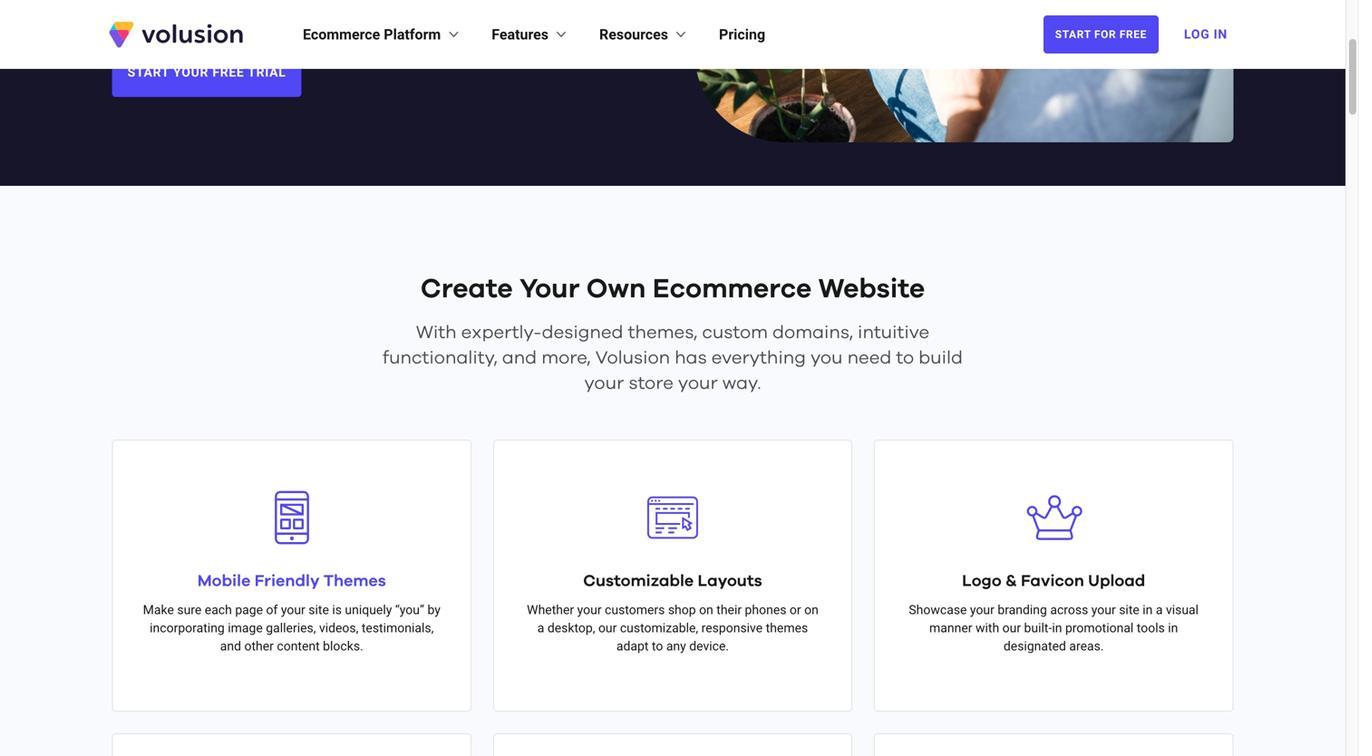 Task type: vqa. For each thing, say whether or not it's contained in the screenshot.
angle down icon
no



Task type: describe. For each thing, give the bounding box(es) containing it.
"you"
[[395, 603, 424, 618]]

pricing link
[[719, 24, 765, 45]]

create
[[421, 276, 513, 303]]

whether your customers shop on their phones or on a desktop, our customizable, responsive themes adapt to any device.
[[527, 603, 819, 654]]

testimonials,
[[362, 621, 434, 636]]

your
[[173, 65, 209, 80]]

visual
[[1166, 603, 1199, 618]]

to inside with expertly-designed themes, custom domains, intuitive functionality, and more, volusion has everything you need to build your store your way.
[[896, 349, 914, 367]]

more,
[[541, 349, 591, 367]]

other
[[244, 639, 274, 654]]

ecommerce platform button
[[303, 24, 463, 45]]

of
[[266, 603, 278, 618]]

uniquely
[[345, 603, 392, 618]]

pricing
[[719, 26, 765, 43]]

mobile friendly themes
[[197, 573, 386, 590]]

themes
[[766, 621, 808, 636]]

build
[[919, 349, 963, 367]]

logo & favicon upload
[[962, 573, 1145, 590]]

our for customizable
[[598, 621, 617, 636]]

own
[[586, 276, 646, 303]]

promotional
[[1065, 621, 1134, 636]]

layouts
[[698, 573, 762, 590]]

is
[[332, 603, 342, 618]]

upload
[[1088, 573, 1145, 590]]

designated
[[1004, 639, 1066, 654]]

create your own ecommerce website
[[421, 276, 925, 303]]

responsive
[[701, 621, 763, 636]]

your up with
[[970, 603, 995, 618]]

resources
[[599, 26, 668, 43]]

log
[[1184, 27, 1210, 42]]

a inside showcase your branding across your site in a visual manner with our built-in promotional tools in designated areas.
[[1156, 603, 1163, 618]]

branding
[[998, 603, 1047, 618]]

2 horizontal spatial in
[[1168, 621, 1178, 636]]

incorporating
[[150, 621, 225, 636]]

platform
[[384, 26, 441, 43]]

areas.
[[1069, 639, 1104, 654]]

their
[[717, 603, 742, 618]]

content
[[277, 639, 320, 654]]

intuitive
[[858, 324, 930, 342]]

themes
[[324, 573, 386, 590]]

free for for
[[1120, 28, 1147, 41]]

image
[[228, 621, 263, 636]]

trial
[[248, 65, 286, 80]]

to inside whether your customers shop on their phones or on a desktop, our customizable, responsive themes adapt to any device.
[[652, 639, 663, 654]]

features button
[[492, 24, 570, 45]]

custom
[[702, 324, 768, 342]]

with
[[976, 621, 999, 636]]

by
[[427, 603, 441, 618]]

your inside whether your customers shop on their phones or on a desktop, our customizable, responsive themes adapt to any device.
[[577, 603, 602, 618]]

has
[[675, 349, 707, 367]]

any
[[666, 639, 686, 654]]

with expertly-designed themes, custom domains, intuitive functionality, and more, volusion has everything you need to build your store your way.
[[383, 324, 963, 393]]

across
[[1050, 603, 1088, 618]]

page
[[235, 603, 263, 618]]

desktop,
[[547, 621, 595, 636]]

mobile
[[197, 573, 251, 590]]

manner
[[929, 621, 972, 636]]

functionality,
[[383, 349, 498, 367]]

volusion
[[595, 349, 670, 367]]

store
[[629, 375, 674, 393]]

customers
[[605, 603, 665, 618]]

designed
[[542, 324, 623, 342]]

free for your
[[212, 65, 244, 80]]



Task type: locate. For each thing, give the bounding box(es) containing it.
1 vertical spatial free
[[212, 65, 244, 80]]

in down visual
[[1168, 621, 1178, 636]]

our up adapt
[[598, 621, 617, 636]]

and down the image
[[220, 639, 241, 654]]

2 site from the left
[[1119, 603, 1140, 618]]

2 our from the left
[[1002, 621, 1021, 636]]

to down intuitive
[[896, 349, 914, 367]]

to
[[896, 349, 914, 367], [652, 639, 663, 654]]

make
[[143, 603, 174, 618]]

1 vertical spatial to
[[652, 639, 663, 654]]

your inside make sure each page of your site is uniquely "you" by incorporating image galleries, videos, testimonials, and other content blocks.
[[281, 603, 305, 618]]

in up the tools
[[1143, 603, 1153, 618]]

site inside make sure each page of your site is uniquely "you" by incorporating image galleries, videos, testimonials, and other content blocks.
[[309, 603, 329, 618]]

site left 'is'
[[309, 603, 329, 618]]

sure
[[177, 603, 202, 618]]

1 horizontal spatial and
[[502, 349, 537, 367]]

blocks.
[[323, 639, 363, 654]]

in
[[1214, 27, 1228, 42]]

0 vertical spatial to
[[896, 349, 914, 367]]

ecommerce left the platform
[[303, 26, 380, 43]]

our down branding
[[1002, 621, 1021, 636]]

0 vertical spatial a
[[1156, 603, 1163, 618]]

free right "for"
[[1120, 28, 1147, 41]]

whether
[[527, 603, 574, 618]]

on
[[699, 603, 713, 618], [804, 603, 819, 618]]

0 horizontal spatial and
[[220, 639, 241, 654]]

domains,
[[773, 324, 853, 342]]

shop
[[668, 603, 696, 618]]

your
[[519, 276, 580, 303]]

1 horizontal spatial site
[[1119, 603, 1140, 618]]

your up desktop,
[[577, 603, 602, 618]]

your up galleries,
[[281, 603, 305, 618]]

start for free
[[1055, 28, 1147, 41]]

a
[[1156, 603, 1163, 618], [537, 621, 544, 636]]

or
[[790, 603, 801, 618]]

and
[[502, 349, 537, 367], [220, 639, 241, 654]]

log in link
[[1173, 15, 1239, 54]]

our inside showcase your branding across your site in a visual manner with our built-in promotional tools in designated areas.
[[1002, 621, 1021, 636]]

a inside whether your customers shop on their phones or on a desktop, our customizable, responsive themes adapt to any device.
[[537, 621, 544, 636]]

0 horizontal spatial a
[[537, 621, 544, 636]]

mobile friendly themes link
[[197, 573, 386, 590]]

customizable,
[[620, 621, 698, 636]]

0 vertical spatial start
[[1055, 28, 1091, 41]]

for
[[1094, 28, 1116, 41]]

themes,
[[628, 324, 698, 342]]

start
[[1055, 28, 1091, 41], [128, 65, 169, 80]]

1 site from the left
[[309, 603, 329, 618]]

1 horizontal spatial ecommerce
[[653, 276, 812, 303]]

0 vertical spatial free
[[1120, 28, 1147, 41]]

need
[[847, 349, 892, 367]]

in down across
[[1052, 621, 1062, 636]]

expertly-
[[461, 324, 542, 342]]

on right "or"
[[804, 603, 819, 618]]

make sure each page of your site is uniquely "you" by incorporating image galleries, videos, testimonials, and other content blocks.
[[143, 603, 441, 654]]

our for logo
[[1002, 621, 1021, 636]]

1 horizontal spatial our
[[1002, 621, 1021, 636]]

1 horizontal spatial a
[[1156, 603, 1163, 618]]

start left your
[[128, 65, 169, 80]]

0 horizontal spatial ecommerce
[[303, 26, 380, 43]]

start your free trial
[[128, 65, 286, 80]]

start for free link
[[1043, 15, 1159, 53]]

everything
[[712, 349, 806, 367]]

and down "expertly-"
[[502, 349, 537, 367]]

1 horizontal spatial start
[[1055, 28, 1091, 41]]

start for start for free
[[1055, 28, 1091, 41]]

ecommerce up custom
[[653, 276, 812, 303]]

1 our from the left
[[598, 621, 617, 636]]

0 vertical spatial ecommerce
[[303, 26, 380, 43]]

your down has on the top of page
[[678, 375, 718, 393]]

friendly
[[255, 573, 320, 590]]

each
[[205, 603, 232, 618]]

and inside with expertly-designed themes, custom domains, intuitive functionality, and more, volusion has everything you need to build your store your way.
[[502, 349, 537, 367]]

0 horizontal spatial our
[[598, 621, 617, 636]]

start your free trial link
[[112, 48, 302, 97]]

site up the tools
[[1119, 603, 1140, 618]]

0 horizontal spatial to
[[652, 639, 663, 654]]

and inside make sure each page of your site is uniquely "you" by incorporating image galleries, videos, testimonials, and other content blocks.
[[220, 639, 241, 654]]

features
[[492, 26, 549, 43]]

resources button
[[599, 24, 690, 45]]

1 horizontal spatial on
[[804, 603, 819, 618]]

start left "for"
[[1055, 28, 1091, 41]]

our inside whether your customers shop on their phones or on a desktop, our customizable, responsive themes adapt to any device.
[[598, 621, 617, 636]]

tools
[[1137, 621, 1165, 636]]

2 on from the left
[[804, 603, 819, 618]]

1 horizontal spatial free
[[1120, 28, 1147, 41]]

start for start your free trial
[[128, 65, 169, 80]]

device.
[[689, 639, 729, 654]]

a up the tools
[[1156, 603, 1163, 618]]

0 horizontal spatial free
[[212, 65, 244, 80]]

0 horizontal spatial on
[[699, 603, 713, 618]]

videos,
[[319, 621, 358, 636]]

ecommerce platform
[[303, 26, 441, 43]]

0 horizontal spatial site
[[309, 603, 329, 618]]

customizable layouts
[[583, 573, 762, 590]]

way.
[[722, 375, 761, 393]]

built-
[[1024, 621, 1052, 636]]

showcase your branding across your site in a visual manner with our built-in promotional tools in designated areas.
[[909, 603, 1199, 654]]

&
[[1006, 573, 1017, 590]]

site inside showcase your branding across your site in a visual manner with our built-in promotional tools in designated areas.
[[1119, 603, 1140, 618]]

website
[[818, 276, 925, 303]]

free right your
[[212, 65, 244, 80]]

1 vertical spatial and
[[220, 639, 241, 654]]

1 horizontal spatial in
[[1143, 603, 1153, 618]]

1 vertical spatial ecommerce
[[653, 276, 812, 303]]

0 vertical spatial and
[[502, 349, 537, 367]]

ecommerce
[[303, 26, 380, 43], [653, 276, 812, 303]]

0 horizontal spatial in
[[1052, 621, 1062, 636]]

to down customizable,
[[652, 639, 663, 654]]

your
[[584, 375, 624, 393], [678, 375, 718, 393], [281, 603, 305, 618], [577, 603, 602, 618], [970, 603, 995, 618], [1091, 603, 1116, 618]]

log in
[[1184, 27, 1228, 42]]

1 vertical spatial start
[[128, 65, 169, 80]]

1 vertical spatial a
[[537, 621, 544, 636]]

your down volusion
[[584, 375, 624, 393]]

galleries,
[[266, 621, 316, 636]]

favicon
[[1021, 573, 1084, 590]]

logo
[[962, 573, 1002, 590]]

0 horizontal spatial start
[[128, 65, 169, 80]]

phones
[[745, 603, 787, 618]]

1 horizontal spatial to
[[896, 349, 914, 367]]

with
[[416, 324, 457, 342]]

showcase
[[909, 603, 967, 618]]

adapt
[[616, 639, 649, 654]]

1 on from the left
[[699, 603, 713, 618]]

our
[[598, 621, 617, 636], [1002, 621, 1021, 636]]

ecommerce inside dropdown button
[[303, 26, 380, 43]]

site
[[309, 603, 329, 618], [1119, 603, 1140, 618]]

you
[[811, 349, 843, 367]]

a down 'whether'
[[537, 621, 544, 636]]

customizable
[[583, 573, 694, 590]]

in
[[1143, 603, 1153, 618], [1052, 621, 1062, 636], [1168, 621, 1178, 636]]

on left their
[[699, 603, 713, 618]]

your up promotional
[[1091, 603, 1116, 618]]



